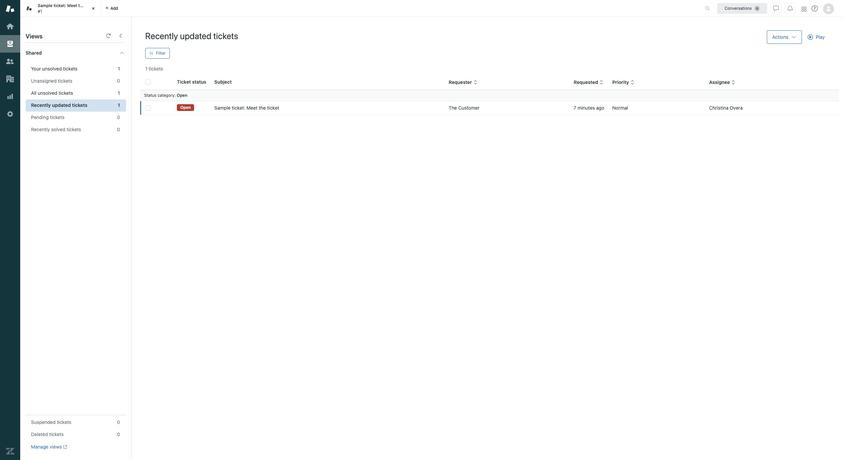 Task type: locate. For each thing, give the bounding box(es) containing it.
deleted tickets
[[31, 431, 64, 437]]

requested button
[[574, 79, 604, 85]]

recently
[[145, 31, 178, 41], [31, 102, 51, 108], [31, 126, 50, 132]]

status
[[144, 93, 157, 98]]

assignee
[[710, 79, 731, 85]]

sample
[[38, 3, 53, 8], [215, 105, 231, 111]]

your
[[31, 66, 41, 72]]

zendesk products image
[[802, 7, 807, 11]]

notifications image
[[788, 6, 794, 11]]

0 vertical spatial sample
[[38, 3, 53, 8]]

ticket: inside sample ticket: meet the ticket #1
[[54, 3, 66, 8]]

0 vertical spatial ticket:
[[54, 3, 66, 8]]

actions button
[[768, 30, 803, 44]]

1
[[118, 66, 120, 72], [145, 66, 148, 72], [118, 90, 120, 96], [118, 102, 120, 108]]

all
[[31, 90, 36, 96]]

is
[[38, 0, 41, 6]]

open down 'ticket'
[[177, 93, 188, 98]]

0 horizontal spatial updated
[[52, 102, 71, 108]]

christina
[[710, 105, 729, 111]]

1 0 from the top
[[117, 78, 120, 84]]

4 0 from the top
[[117, 419, 120, 425]]

0 horizontal spatial sample
[[38, 3, 53, 8]]

get help image
[[813, 5, 819, 11]]

sample ticket: meet the ticket
[[215, 105, 279, 111]]

1 horizontal spatial updated
[[180, 31, 212, 41]]

zendesk image
[[6, 447, 15, 456]]

christina overa
[[710, 105, 744, 111]]

row
[[140, 101, 840, 115]]

the customer
[[449, 105, 480, 111]]

ticket
[[177, 79, 191, 85]]

1 for all unsolved tickets
[[118, 90, 120, 96]]

sample down "subject"
[[215, 105, 231, 111]]

close image
[[90, 5, 97, 12]]

2 horizontal spatial ticket
[[267, 105, 279, 111]]

unassigned tickets
[[31, 78, 72, 84]]

requested
[[574, 79, 599, 85]]

1 vertical spatial recently updated tickets
[[31, 102, 87, 108]]

sample ticket: meet the ticket #1
[[38, 3, 97, 14]]

0 vertical spatial unsolved
[[42, 66, 62, 72]]

the
[[449, 105, 457, 111]]

meet
[[67, 3, 77, 8], [247, 105, 258, 111]]

add button
[[101, 0, 122, 17]]

0 horizontal spatial meet
[[67, 3, 77, 8]]

tab containing sample ticket: meet the ticket
[[20, 0, 101, 17]]

#1
[[38, 9, 42, 14]]

tickets
[[214, 31, 238, 41], [63, 66, 78, 72], [149, 66, 163, 72], [58, 78, 72, 84], [59, 90, 73, 96], [72, 102, 87, 108], [50, 114, 64, 120], [67, 126, 81, 132], [57, 419, 71, 425], [49, 431, 64, 437]]

unsolved for your
[[42, 66, 62, 72]]

0 horizontal spatial the
[[78, 3, 85, 8]]

updated
[[180, 31, 212, 41], [52, 102, 71, 108]]

1 vertical spatial sample
[[215, 105, 231, 111]]

the
[[78, 3, 85, 8], [259, 105, 266, 111]]

normal
[[613, 105, 629, 111]]

recently for 0
[[31, 126, 50, 132]]

0 for recently solved tickets
[[117, 126, 120, 132]]

1 for recently updated tickets
[[118, 102, 120, 108]]

category:
[[158, 93, 176, 98]]

play
[[817, 34, 826, 40]]

conversations
[[725, 6, 753, 11]]

recently down pending
[[31, 126, 50, 132]]

sample inside sample ticket: meet the ticket link
[[215, 105, 231, 111]]

2 0 from the top
[[117, 114, 120, 120]]

1 vertical spatial meet
[[247, 105, 258, 111]]

0
[[117, 78, 120, 84], [117, 114, 120, 120], [117, 126, 120, 132], [117, 419, 120, 425], [117, 431, 120, 437]]

sample up "#1"
[[38, 3, 53, 8]]

2 vertical spatial recently
[[31, 126, 50, 132]]

0 vertical spatial recently updated tickets
[[145, 31, 238, 41]]

sample inside sample ticket: meet the ticket #1
[[38, 3, 53, 8]]

refresh views pane image
[[106, 33, 111, 38]]

ticket for sample ticket: meet the ticket #1
[[86, 3, 97, 8]]

tab
[[20, 0, 101, 17]]

off
[[43, 0, 51, 6]]

your unsolved tickets
[[31, 66, 78, 72]]

the inside sample ticket: meet the ticket #1
[[78, 3, 85, 8]]

ticket status
[[177, 79, 206, 85]]

0 vertical spatial meet
[[67, 3, 77, 8]]

0 horizontal spatial ticket
[[11, 0, 23, 6]]

suspended
[[31, 419, 56, 425]]

1 vertical spatial ticket:
[[232, 105, 245, 111]]

add
[[111, 6, 118, 11]]

1 horizontal spatial ticket
[[86, 3, 97, 8]]

priority
[[613, 79, 630, 85]]

1 horizontal spatial ticket:
[[232, 105, 245, 111]]

recently updated tickets
[[145, 31, 238, 41], [31, 102, 87, 108]]

ticket: for sample ticket: meet the ticket #1
[[54, 3, 66, 8]]

priority button
[[613, 79, 635, 85]]

ticket: for sample ticket: meet the ticket
[[232, 105, 245, 111]]

arturo
[[24, 0, 37, 6]]

status
[[192, 79, 206, 85]]

meet inside sample ticket: meet the ticket #1
[[67, 3, 77, 8]]

0 for suspended tickets
[[117, 419, 120, 425]]

ticket:
[[54, 3, 66, 8], [232, 105, 245, 111]]

ticket
[[11, 0, 23, 6], [86, 3, 97, 8], [267, 105, 279, 111]]

unsolved up unassigned tickets at the left of the page
[[42, 66, 62, 72]]

ticket inside sample ticket: meet the ticket #1
[[86, 3, 97, 8]]

0 horizontal spatial ticket:
[[54, 3, 66, 8]]

open down status category: open
[[180, 105, 191, 110]]

0 vertical spatial updated
[[180, 31, 212, 41]]

subject
[[215, 79, 232, 85]]

status category: open
[[144, 93, 188, 98]]

shared
[[26, 50, 42, 56]]

tabs tab list
[[20, 0, 699, 17]]

ticket for sample ticket: meet the ticket
[[267, 105, 279, 111]]

unsolved down unassigned
[[38, 90, 57, 96]]

3 0 from the top
[[117, 126, 120, 132]]

unsolved
[[42, 66, 62, 72], [38, 90, 57, 96]]

1 horizontal spatial sample
[[215, 105, 231, 111]]

main element
[[0, 0, 20, 460]]

5 0 from the top
[[117, 431, 120, 437]]

1 horizontal spatial meet
[[247, 105, 258, 111]]

requester button
[[449, 79, 478, 85]]

1 vertical spatial recently
[[31, 102, 51, 108]]

open
[[177, 93, 188, 98], [180, 105, 191, 110]]

0 vertical spatial the
[[78, 3, 85, 8]]

1 vertical spatial the
[[259, 105, 266, 111]]

meet for sample ticket: meet the ticket #1
[[67, 3, 77, 8]]

1 horizontal spatial the
[[259, 105, 266, 111]]

recently up filter
[[145, 31, 178, 41]]

ticket inside sample ticket: meet the ticket link
[[267, 105, 279, 111]]

recently up pending
[[31, 102, 51, 108]]

1 vertical spatial unsolved
[[38, 90, 57, 96]]



Task type: describe. For each thing, give the bounding box(es) containing it.
1 vertical spatial open
[[180, 105, 191, 110]]

opens in a new tab image
[[62, 445, 67, 449]]

overa
[[731, 105, 744, 111]]

the for sample ticket: meet the ticket #1
[[78, 3, 85, 8]]

meet for sample ticket: meet the ticket
[[247, 105, 258, 111]]

stale ticket arturo is off
[[0, 0, 51, 6]]

zendesk support image
[[6, 4, 15, 13]]

stale
[[0, 0, 10, 6]]

assignee button
[[710, 79, 736, 85]]

solved
[[51, 126, 65, 132]]

all unsolved tickets
[[31, 90, 73, 96]]

shared heading
[[20, 43, 132, 63]]

reporting image
[[6, 92, 15, 101]]

suspended tickets
[[31, 419, 71, 425]]

manage views
[[31, 444, 62, 450]]

1 for your unsolved tickets
[[118, 66, 120, 72]]

deleted
[[31, 431, 48, 437]]

7 minutes ago
[[574, 105, 605, 111]]

1 vertical spatial updated
[[52, 102, 71, 108]]

recently solved tickets
[[31, 126, 81, 132]]

actions
[[773, 34, 789, 40]]

filter
[[156, 51, 166, 56]]

0 for pending tickets
[[117, 114, 120, 120]]

customers image
[[6, 57, 15, 66]]

0 vertical spatial open
[[177, 93, 188, 98]]

manage views link
[[31, 444, 67, 450]]

the for sample ticket: meet the ticket
[[259, 105, 266, 111]]

0 for unassigned tickets
[[117, 78, 120, 84]]

unsolved for all
[[38, 90, 57, 96]]

views
[[26, 33, 43, 40]]

0 vertical spatial recently
[[145, 31, 178, 41]]

ago
[[597, 105, 605, 111]]

sample for sample ticket: meet the ticket
[[215, 105, 231, 111]]

7
[[574, 105, 577, 111]]

minutes
[[578, 105, 595, 111]]

row containing sample ticket: meet the ticket
[[140, 101, 840, 115]]

manage
[[31, 444, 48, 450]]

pending tickets
[[31, 114, 64, 120]]

pending
[[31, 114, 49, 120]]

0 for deleted tickets
[[117, 431, 120, 437]]

1 horizontal spatial recently updated tickets
[[145, 31, 238, 41]]

conversations button
[[718, 3, 768, 14]]

play button
[[803, 30, 831, 44]]

sample for sample ticket: meet the ticket #1
[[38, 3, 53, 8]]

unassigned
[[31, 78, 57, 84]]

requester
[[449, 79, 472, 85]]

button displays agent's chat status as invisible. image
[[774, 6, 779, 11]]

customer
[[459, 105, 480, 111]]

0 horizontal spatial recently updated tickets
[[31, 102, 87, 108]]

views
[[50, 444, 62, 450]]

filter button
[[145, 48, 170, 59]]

recently for 1
[[31, 102, 51, 108]]

views image
[[6, 39, 15, 48]]

sample ticket: meet the ticket link
[[215, 105, 279, 111]]

1 tickets
[[145, 66, 163, 72]]

shared button
[[20, 43, 113, 63]]

organizations image
[[6, 75, 15, 83]]

admin image
[[6, 110, 15, 118]]

get started image
[[6, 22, 15, 31]]

hide panel views image
[[118, 33, 123, 38]]



Task type: vqa. For each thing, say whether or not it's contained in the screenshot.


